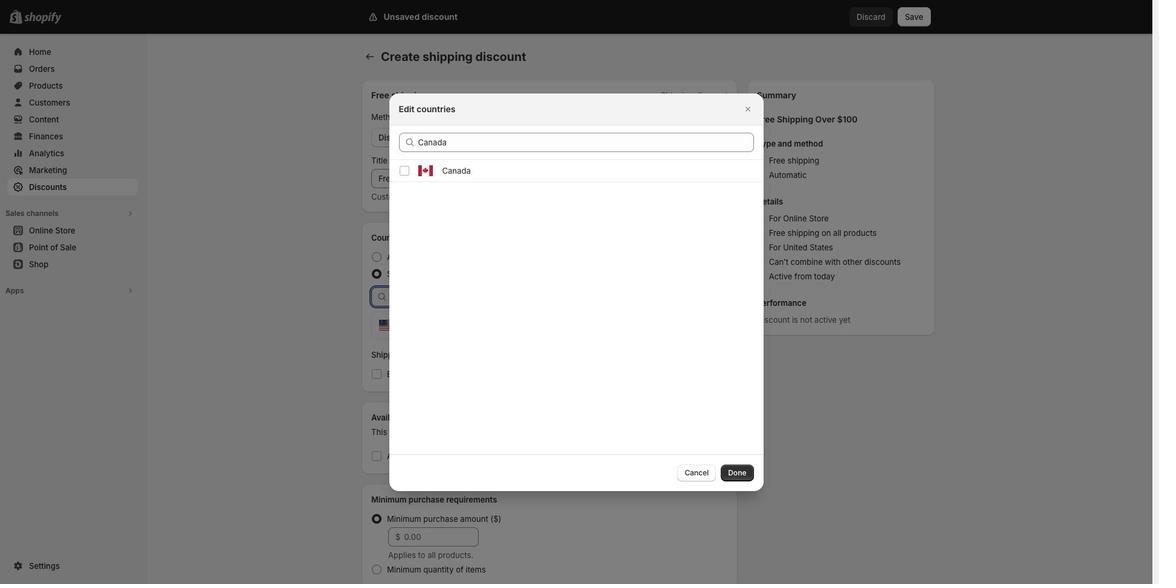 Task type: vqa. For each thing, say whether or not it's contained in the screenshot.
dialog
yes



Task type: locate. For each thing, give the bounding box(es) containing it.
Search countries text field
[[418, 133, 754, 152]]

shopify image
[[24, 12, 62, 24]]

dialog
[[0, 93, 1153, 491]]



